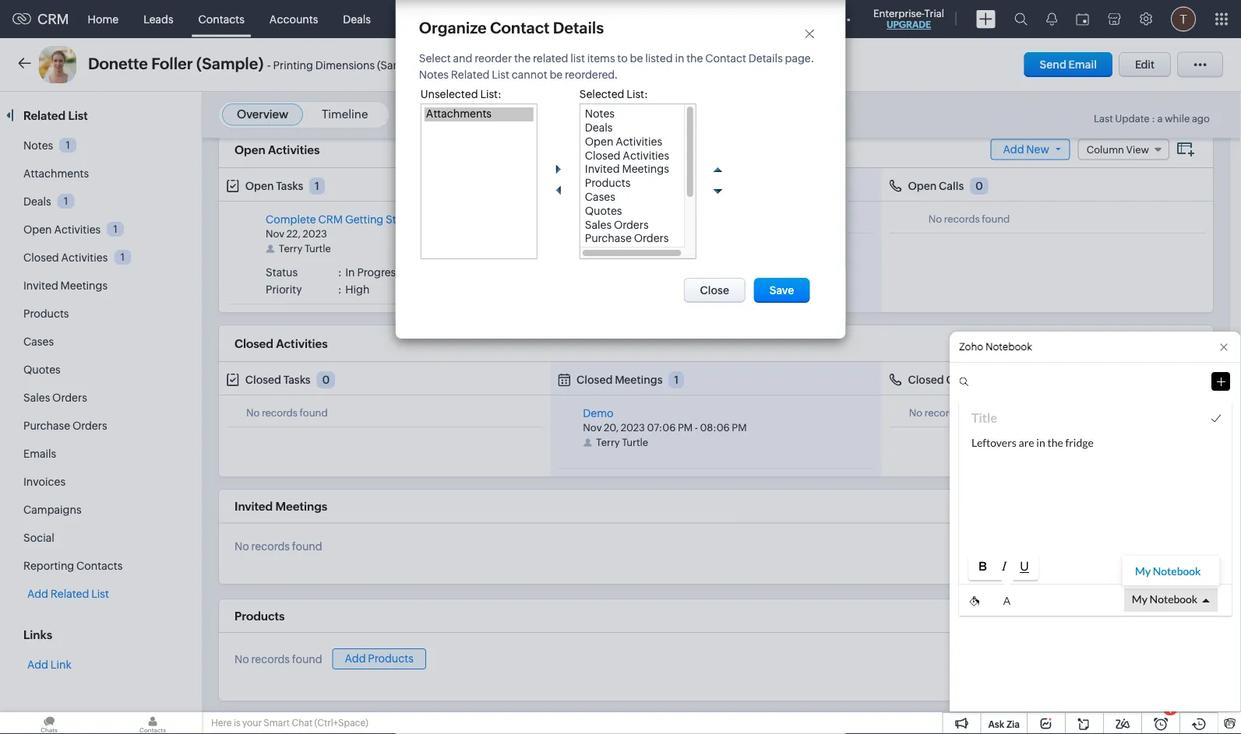 Task type: vqa. For each thing, say whether or not it's contained in the screenshot.
List:
yes



Task type: describe. For each thing, give the bounding box(es) containing it.
1 horizontal spatial deals link
[[331, 0, 383, 38]]

reporting contacts link
[[23, 560, 123, 573]]

home link
[[75, 0, 131, 38]]

a
[[1158, 113, 1163, 125]]

0 horizontal spatial invited meetings
[[23, 280, 108, 292]]

your
[[242, 719, 262, 729]]

unselected list:
[[421, 88, 502, 101]]

printing dimensions (sample) link
[[273, 59, 422, 72]]

analytics
[[635, 13, 681, 25]]

demo nov 20, 2023 07:06 pm - 08:06 pm
[[583, 408, 747, 435]]

add for add new
[[1003, 143, 1024, 156]]

turtle for demo
[[622, 438, 648, 449]]

here
[[211, 719, 232, 729]]

add for add related list
[[27, 588, 48, 601]]

selected
[[580, 88, 625, 101]]

complete
[[266, 214, 316, 226]]

listed
[[645, 52, 673, 65]]

2 vertical spatial products
[[368, 654, 414, 666]]

campaigns
[[23, 504, 81, 517]]

edit button
[[1119, 52, 1171, 77]]

select and reorder the related list items to be listed in the contact details page. notes related list cannot be reordered.
[[419, 52, 815, 81]]

1 horizontal spatial open activities
[[235, 143, 320, 157]]

07:06
[[647, 423, 676, 435]]

1 vertical spatial open activities
[[23, 224, 101, 236]]

calls for open activities
[[939, 180, 964, 193]]

new
[[1027, 143, 1050, 156]]

update
[[1115, 113, 1150, 125]]

steps
[[426, 214, 453, 226]]

tasks inside tasks "link"
[[396, 13, 423, 25]]

emails link
[[23, 448, 56, 461]]

1 up demo nov 20, 2023 07:06 pm - 08:06 pm
[[674, 375, 679, 387]]

no records found for open calls
[[929, 214, 1010, 226]]

social
[[23, 532, 54, 545]]

send email
[[1040, 58, 1097, 71]]

1 for open activities
[[113, 224, 118, 235]]

0 vertical spatial contacts
[[198, 13, 245, 25]]

zoho
[[959, 341, 984, 353]]

send
[[1040, 58, 1067, 71]]

donette foller (sample) - printing dimensions (sample)
[[88, 55, 422, 73]]

quotes link
[[23, 364, 61, 376]]

no for open calls
[[929, 214, 942, 226]]

add for add link
[[27, 659, 48, 672]]

1 horizontal spatial deals
[[343, 13, 371, 25]]

- inside demo nov 20, 2023 07:06 pm - 08:06 pm
[[695, 423, 698, 435]]

related
[[533, 52, 568, 65]]

1 the from the left
[[514, 52, 531, 65]]

orders for purchase orders
[[72, 420, 107, 433]]

cannot
[[512, 69, 548, 81]]

add products
[[345, 654, 414, 666]]

0 horizontal spatial deals
[[23, 196, 51, 208]]

started
[[386, 214, 423, 226]]

services
[[706, 13, 749, 25]]

0 horizontal spatial be
[[550, 69, 563, 81]]

1 vertical spatial deals link
[[23, 196, 51, 208]]

trial
[[925, 7, 945, 19]]

email
[[1069, 58, 1097, 71]]

2 vertical spatial related
[[51, 588, 89, 601]]

found for closed tasks
[[300, 408, 328, 420]]

notebook
[[986, 341, 1033, 353]]

1 vertical spatial invited meetings
[[235, 501, 328, 514]]

records for closed calls
[[925, 408, 961, 420]]

home
[[88, 13, 119, 25]]

overview link
[[237, 108, 288, 121]]

in
[[345, 267, 355, 279]]

tasks for open activities
[[276, 180, 303, 193]]

0 vertical spatial calls
[[520, 13, 545, 25]]

selected list:
[[580, 88, 648, 101]]

emails
[[23, 448, 56, 461]]

chats image
[[0, 713, 98, 735]]

found for closed calls
[[963, 408, 991, 420]]

reporting contacts
[[23, 560, 123, 573]]

overview
[[237, 108, 288, 121]]

terry turtle for demo
[[596, 438, 648, 449]]

open meetings
[[577, 180, 655, 193]]

1 for notes
[[66, 139, 70, 151]]

purchase
[[23, 420, 70, 433]]

2 the from the left
[[687, 52, 703, 65]]

smart
[[264, 719, 290, 729]]

list inside select and reorder the related list items to be listed in the contact details page. notes related list cannot be reordered.
[[492, 69, 510, 81]]

remove image
[[549, 182, 568, 200]]

unselected
[[421, 88, 478, 101]]

reports link
[[557, 0, 622, 38]]

related list
[[23, 109, 90, 122]]

nov inside complete crm getting started steps nov 22, 2023
[[266, 229, 285, 240]]

tasks link
[[383, 0, 436, 38]]

ask
[[989, 720, 1005, 730]]

2 pm from the left
[[732, 423, 747, 435]]

dimensions
[[315, 59, 375, 72]]

: in progress
[[338, 267, 401, 279]]

notes link
[[23, 139, 53, 152]]

tasks for closed activities
[[284, 375, 311, 387]]

timeline link
[[322, 108, 368, 121]]

no for closed tasks
[[246, 408, 260, 420]]

1 vertical spatial related
[[23, 109, 66, 122]]

projects link
[[761, 0, 827, 38]]

calls for closed activities
[[946, 375, 972, 387]]

notes inside select and reorder the related list items to be listed in the contact details page. notes related list cannot be reordered.
[[419, 69, 449, 81]]

accounts
[[270, 13, 318, 25]]

links
[[23, 629, 52, 643]]

no for open meetings
[[583, 214, 597, 226]]

1 vertical spatial products
[[235, 610, 285, 624]]

crm link
[[12, 11, 69, 27]]

projects
[[774, 13, 815, 25]]

2023 inside complete crm getting started steps nov 22, 2023
[[303, 229, 327, 240]]

attachments link
[[23, 168, 89, 180]]

2023 inside demo nov 20, 2023 07:06 pm - 08:06 pm
[[621, 423, 645, 435]]

0 horizontal spatial contact
[[490, 19, 550, 37]]

0 for meetings
[[667, 180, 675, 193]]

found for open meetings
[[637, 214, 665, 226]]

08:06
[[700, 423, 730, 435]]

terry turtle for complete crm getting started steps
[[279, 244, 331, 255]]

20,
[[604, 423, 619, 435]]

add products link
[[332, 650, 426, 671]]

edit
[[1135, 58, 1155, 71]]

link
[[51, 659, 71, 672]]

reordered.
[[565, 69, 618, 81]]

demo link
[[583, 408, 614, 421]]

open activities link
[[23, 224, 101, 236]]

donette
[[88, 55, 148, 73]]

crm inside complete crm getting started steps nov 22, 2023
[[318, 214, 343, 226]]

page.
[[785, 52, 815, 65]]

timeline
[[322, 108, 368, 121]]

no records found for closed calls
[[909, 408, 991, 420]]

invoices link
[[23, 476, 65, 489]]

1 horizontal spatial list
[[91, 588, 109, 601]]

related inside select and reorder the related list items to be listed in the contact details page. notes related list cannot be reordered.
[[451, 69, 490, 81]]

0 for tasks
[[322, 375, 330, 387]]

select
[[419, 52, 451, 65]]

purchase orders
[[23, 420, 107, 433]]

no records found for closed tasks
[[246, 408, 328, 420]]

here is your smart chat (ctrl+space)
[[211, 719, 368, 729]]

reporting
[[23, 560, 74, 573]]

closed activities link
[[23, 252, 108, 264]]

1 vertical spatial list
[[68, 109, 88, 122]]



Task type: locate. For each thing, give the bounding box(es) containing it.
add related list
[[27, 588, 109, 601]]

contact down services
[[706, 52, 747, 65]]

no for closed calls
[[909, 408, 923, 420]]

0 horizontal spatial deals link
[[23, 196, 51, 208]]

related up notes link
[[23, 109, 66, 122]]

1 list: from the left
[[480, 88, 502, 101]]

1 horizontal spatial nov
[[583, 423, 602, 435]]

activities up 'closed activities' link
[[54, 224, 101, 236]]

0 vertical spatial :
[[1152, 113, 1156, 125]]

0 vertical spatial related
[[451, 69, 490, 81]]

0 horizontal spatial terry
[[279, 244, 303, 255]]

contacts up donette foller (sample) - printing dimensions (sample)
[[198, 13, 245, 25]]

: left high
[[338, 284, 342, 297]]

cases link
[[23, 336, 54, 348]]

0 horizontal spatial 2023
[[303, 229, 327, 240]]

1 horizontal spatial terry
[[596, 438, 620, 449]]

1 vertical spatial turtle
[[622, 438, 648, 449]]

0 for calls
[[976, 180, 983, 193]]

- left 08:06
[[695, 423, 698, 435]]

sales orders
[[23, 392, 87, 404]]

open calls
[[908, 180, 964, 193]]

2023 right 22,
[[303, 229, 327, 240]]

is
[[234, 719, 240, 729]]

(sample) down contacts link
[[196, 55, 264, 73]]

1 horizontal spatial be
[[630, 52, 643, 65]]

0 horizontal spatial list
[[68, 109, 88, 122]]

0 vertical spatial details
[[553, 19, 604, 37]]

open activities up open tasks
[[235, 143, 320, 157]]

1 vertical spatial tasks
[[276, 180, 303, 193]]

1 vertical spatial :
[[338, 267, 342, 279]]

0 vertical spatial terry turtle
[[279, 244, 331, 255]]

1 horizontal spatial crm
[[318, 214, 343, 226]]

notes up attachments link
[[23, 139, 53, 152]]

closed activities up invited meetings link at the top of page
[[23, 252, 108, 264]]

0 horizontal spatial products
[[23, 308, 69, 320]]

send email button
[[1024, 52, 1113, 77]]

0 horizontal spatial invited
[[23, 280, 58, 292]]

(sample) inside donette foller (sample) - printing dimensions (sample)
[[377, 59, 422, 72]]

while
[[1165, 113, 1190, 125]]

move up image
[[708, 161, 727, 179]]

campaigns link
[[23, 504, 81, 517]]

add left new on the top of page
[[1003, 143, 1024, 156]]

1 horizontal spatial 0
[[667, 180, 675, 193]]

organize
[[419, 19, 487, 37]]

: high
[[338, 284, 370, 297]]

1 vertical spatial contact
[[706, 52, 747, 65]]

terry
[[279, 244, 303, 255], [596, 438, 620, 449]]

the
[[514, 52, 531, 65], [687, 52, 703, 65]]

1 horizontal spatial products
[[235, 610, 285, 624]]

1 horizontal spatial turtle
[[622, 438, 648, 449]]

move down image
[[708, 182, 727, 200]]

0 horizontal spatial contacts
[[76, 560, 123, 573]]

(sample)
[[196, 55, 264, 73], [377, 59, 422, 72]]

zoho notebook
[[959, 341, 1033, 353]]

1 horizontal spatial -
[[695, 423, 698, 435]]

nov
[[266, 229, 285, 240], [583, 423, 602, 435]]

contact inside select and reorder the related list items to be listed in the contact details page. notes related list cannot be reordered.
[[706, 52, 747, 65]]

records for closed tasks
[[262, 408, 298, 420]]

1 vertical spatial details
[[749, 52, 783, 65]]

1 horizontal spatial closed activities
[[235, 337, 328, 351]]

0 horizontal spatial (sample)
[[196, 55, 264, 73]]

be
[[630, 52, 643, 65], [550, 69, 563, 81]]

enterprise-trial upgrade
[[874, 7, 945, 30]]

ago
[[1192, 113, 1210, 125]]

services link
[[693, 0, 761, 38]]

1 vertical spatial -
[[695, 423, 698, 435]]

closed activities up closed tasks
[[235, 337, 328, 351]]

2 horizontal spatial products
[[368, 654, 414, 666]]

1 vertical spatial notes
[[23, 139, 53, 152]]

meetings link
[[436, 0, 508, 38]]

1 right notes link
[[66, 139, 70, 151]]

analytics link
[[622, 0, 693, 38]]

0 horizontal spatial the
[[514, 52, 531, 65]]

22,
[[287, 229, 301, 240]]

terry for complete crm getting started steps
[[279, 244, 303, 255]]

printing
[[273, 59, 313, 72]]

1 up complete in the top left of the page
[[315, 180, 319, 193]]

0
[[667, 180, 675, 193], [976, 180, 983, 193], [322, 375, 330, 387]]

open activities up 'closed activities' link
[[23, 224, 101, 236]]

deals link down attachments link
[[23, 196, 51, 208]]

crm left getting
[[318, 214, 343, 226]]

0 vertical spatial nov
[[266, 229, 285, 240]]

nov left 22,
[[266, 229, 285, 240]]

reorder
[[475, 52, 512, 65]]

2 list: from the left
[[627, 88, 648, 101]]

0 vertical spatial products
[[23, 308, 69, 320]]

1
[[66, 139, 70, 151], [315, 180, 319, 193], [64, 195, 68, 207], [113, 224, 118, 235], [121, 252, 125, 263], [674, 375, 679, 387]]

turtle
[[305, 244, 331, 255], [622, 438, 648, 449]]

high
[[345, 284, 370, 297]]

1 vertical spatial crm
[[318, 214, 343, 226]]

list
[[492, 69, 510, 81], [68, 109, 88, 122], [91, 588, 109, 601]]

notes down select at left top
[[419, 69, 449, 81]]

0 vertical spatial orders
[[52, 392, 87, 404]]

deals link up printing dimensions (sample) link
[[331, 0, 383, 38]]

nov down demo link
[[583, 423, 602, 435]]

complete crm getting started steps link
[[266, 214, 453, 226]]

deals down attachments link
[[23, 196, 51, 208]]

: left a
[[1152, 113, 1156, 125]]

0 horizontal spatial open activities
[[23, 224, 101, 236]]

1 vertical spatial contacts
[[76, 560, 123, 573]]

1 pm from the left
[[678, 423, 693, 435]]

details up list
[[553, 19, 604, 37]]

add down reporting
[[27, 588, 48, 601]]

details
[[553, 19, 604, 37], [749, 52, 783, 65]]

1 for deals
[[64, 195, 68, 207]]

None button
[[684, 278, 746, 303]]

1 vertical spatial calls
[[939, 180, 964, 193]]

0 right 'open calls'
[[976, 180, 983, 193]]

items
[[587, 52, 615, 65]]

0 horizontal spatial closed activities
[[23, 252, 108, 264]]

meetings
[[448, 13, 495, 25], [608, 180, 655, 193], [60, 280, 108, 292], [615, 375, 663, 387], [275, 501, 328, 514]]

crm left home
[[37, 11, 69, 27]]

1 vertical spatial nov
[[583, 423, 602, 435]]

sales orders link
[[23, 392, 87, 404]]

0 horizontal spatial notes
[[23, 139, 53, 152]]

social link
[[23, 532, 54, 545]]

: for : high
[[338, 284, 342, 297]]

1 vertical spatial closed activities
[[235, 337, 328, 351]]

list: for selected list:
[[627, 88, 648, 101]]

list: for unselected list:
[[480, 88, 502, 101]]

open tasks
[[245, 180, 303, 193]]

status
[[266, 267, 298, 279]]

1 horizontal spatial invited meetings
[[235, 501, 328, 514]]

1 horizontal spatial invited
[[235, 501, 273, 514]]

2 vertical spatial list
[[91, 588, 109, 601]]

foller
[[151, 55, 193, 73]]

orders up purchase orders link
[[52, 392, 87, 404]]

deals
[[343, 13, 371, 25], [23, 196, 51, 208]]

deals up printing dimensions (sample) link
[[343, 13, 371, 25]]

products link
[[23, 308, 69, 320]]

2 vertical spatial :
[[338, 284, 342, 297]]

1 horizontal spatial 2023
[[621, 423, 645, 435]]

turtle down complete in the top left of the page
[[305, 244, 331, 255]]

complete crm getting started steps nov 22, 2023
[[266, 214, 453, 240]]

turtle for complete crm getting started steps
[[305, 244, 331, 255]]

leads link
[[131, 0, 186, 38]]

list: down reorder on the left top of page
[[480, 88, 502, 101]]

list up attachments link
[[68, 109, 88, 122]]

closed calls
[[908, 375, 972, 387]]

to
[[617, 52, 628, 65]]

found
[[637, 214, 665, 226], [982, 214, 1010, 226], [300, 408, 328, 420], [963, 408, 991, 420], [292, 541, 322, 554], [292, 654, 322, 666]]

list: down select and reorder the related list items to be listed in the contact details page. notes related list cannot be reordered. on the top of the page
[[627, 88, 648, 101]]

add new
[[1003, 143, 1050, 156]]

0 horizontal spatial 0
[[322, 375, 330, 387]]

0 vertical spatial open activities
[[235, 143, 320, 157]]

(ctrl+space)
[[314, 719, 368, 729]]

0 vertical spatial tasks
[[396, 13, 423, 25]]

pm right 08:06
[[732, 423, 747, 435]]

contacts up add related list
[[76, 560, 123, 573]]

1 horizontal spatial terry turtle
[[596, 438, 648, 449]]

related
[[451, 69, 490, 81], [23, 109, 66, 122], [51, 588, 89, 601]]

1 vertical spatial terry
[[596, 438, 620, 449]]

orders right purchase
[[72, 420, 107, 433]]

1 vertical spatial 2023
[[621, 423, 645, 435]]

add for add products
[[345, 654, 366, 666]]

2 horizontal spatial 0
[[976, 180, 983, 193]]

add link
[[27, 659, 71, 672]]

purchase orders link
[[23, 420, 107, 433]]

turtle down 07:06
[[622, 438, 648, 449]]

0 vertical spatial terry
[[279, 244, 303, 255]]

details left page.
[[749, 52, 783, 65]]

1 horizontal spatial contact
[[706, 52, 747, 65]]

the right in
[[687, 52, 703, 65]]

0 vertical spatial be
[[630, 52, 643, 65]]

ask zia
[[989, 720, 1020, 730]]

2 vertical spatial calls
[[946, 375, 972, 387]]

list down reporting contacts 'link'
[[91, 588, 109, 601]]

0 vertical spatial deals link
[[331, 0, 383, 38]]

calls link
[[508, 0, 557, 38]]

1 right the open activities "link"
[[113, 224, 118, 235]]

0 horizontal spatial crm
[[37, 11, 69, 27]]

0 vertical spatial turtle
[[305, 244, 331, 255]]

1 for closed activities
[[121, 252, 125, 263]]

- inside donette foller (sample) - printing dimensions (sample)
[[267, 58, 271, 72]]

contact up reorder on the left top of page
[[490, 19, 550, 37]]

0 vertical spatial contact
[[490, 19, 550, 37]]

demo
[[583, 408, 614, 421]]

found for open calls
[[982, 214, 1010, 226]]

1 vertical spatial orders
[[72, 420, 107, 433]]

0 horizontal spatial pm
[[678, 423, 693, 435]]

0 vertical spatial deals
[[343, 13, 371, 25]]

orders for sales orders
[[52, 392, 87, 404]]

closed meetings
[[577, 375, 663, 387]]

list down reorder on the left top of page
[[492, 69, 510, 81]]

0 vertical spatial -
[[267, 58, 271, 72]]

be down related
[[550, 69, 563, 81]]

activities up open tasks
[[268, 143, 320, 157]]

details inside select and reorder the related list items to be listed in the contact details page. notes related list cannot be reordered.
[[749, 52, 783, 65]]

add left link
[[27, 659, 48, 672]]

records for open meetings
[[599, 214, 635, 226]]

terry down 22,
[[279, 244, 303, 255]]

: left in
[[338, 267, 342, 279]]

0 vertical spatial crm
[[37, 11, 69, 27]]

1 horizontal spatial details
[[749, 52, 783, 65]]

related down reporting contacts
[[51, 588, 89, 601]]

1 right 'closed activities' link
[[121, 252, 125, 263]]

be right to in the top of the page
[[630, 52, 643, 65]]

last
[[1094, 113, 1113, 125]]

1 horizontal spatial the
[[687, 52, 703, 65]]

: for : in progress
[[338, 267, 342, 279]]

2 vertical spatial tasks
[[284, 375, 311, 387]]

1 vertical spatial deals
[[23, 196, 51, 208]]

1 vertical spatial terry turtle
[[596, 438, 648, 449]]

contacts image
[[104, 713, 202, 735]]

pm right 07:06
[[678, 423, 693, 435]]

1 up the open activities "link"
[[64, 195, 68, 207]]

2023 right 20,
[[621, 423, 645, 435]]

1 vertical spatial invited
[[235, 501, 273, 514]]

reports
[[570, 13, 610, 25]]

0 right closed tasks
[[322, 375, 330, 387]]

0 horizontal spatial -
[[267, 58, 271, 72]]

getting
[[345, 214, 384, 226]]

enterprise-
[[874, 7, 925, 19]]

1 horizontal spatial notes
[[419, 69, 449, 81]]

in
[[675, 52, 685, 65]]

-
[[267, 58, 271, 72], [695, 423, 698, 435]]

(sample) down tasks "link"
[[377, 59, 422, 72]]

terry turtle down 22,
[[279, 244, 331, 255]]

related down and
[[451, 69, 490, 81]]

1 horizontal spatial pm
[[732, 423, 747, 435]]

1 vertical spatial be
[[550, 69, 563, 81]]

0 vertical spatial closed activities
[[23, 252, 108, 264]]

the up cannot
[[514, 52, 531, 65]]

terry for demo
[[596, 438, 620, 449]]

sales
[[23, 392, 50, 404]]

0 left move down image on the top of the page
[[667, 180, 675, 193]]

zia
[[1007, 720, 1020, 730]]

add up (ctrl+space)
[[345, 654, 366, 666]]

2 horizontal spatial list
[[492, 69, 510, 81]]

activities up closed tasks
[[276, 337, 328, 351]]

terry turtle down 20,
[[596, 438, 648, 449]]

cases
[[23, 336, 54, 348]]

0 vertical spatial list
[[492, 69, 510, 81]]

add image
[[549, 161, 568, 179]]

0 horizontal spatial terry turtle
[[279, 244, 331, 255]]

1 horizontal spatial (sample)
[[377, 59, 422, 72]]

0 vertical spatial invited
[[23, 280, 58, 292]]

closed tasks
[[245, 375, 311, 387]]

- left printing
[[267, 58, 271, 72]]

activities up invited meetings link at the top of page
[[61, 252, 108, 264]]

no records found for open meetings
[[583, 214, 665, 226]]

terry down 20,
[[596, 438, 620, 449]]

0 horizontal spatial details
[[553, 19, 604, 37]]

None submit
[[754, 278, 810, 303]]

nov inside demo nov 20, 2023 07:06 pm - 08:06 pm
[[583, 423, 602, 435]]

records for open calls
[[944, 214, 980, 226]]

0 vertical spatial 2023
[[303, 229, 327, 240]]



